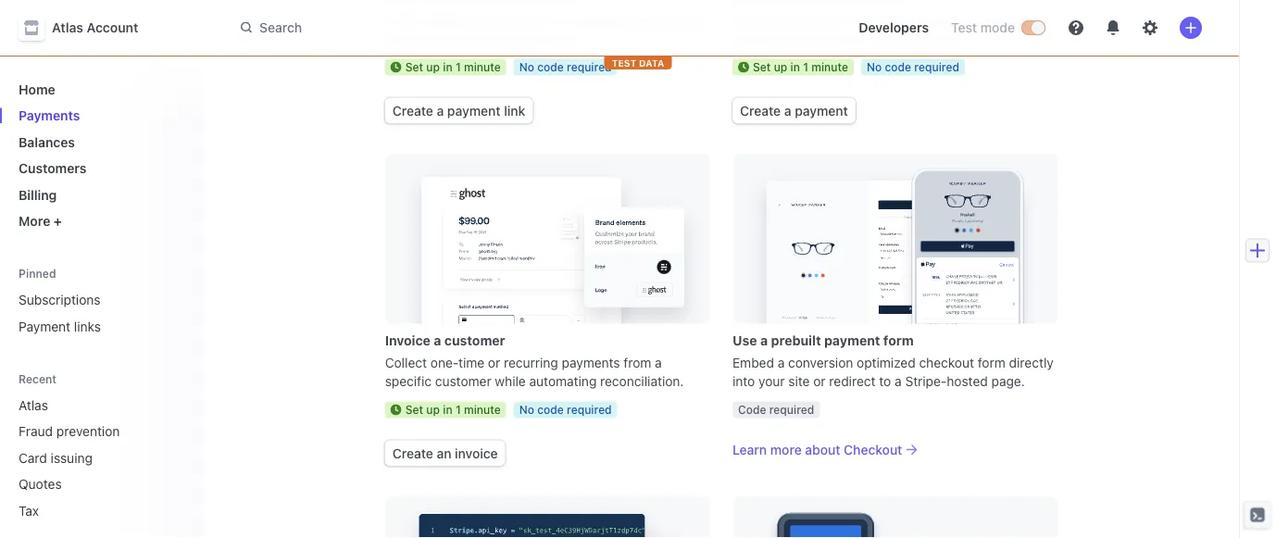 Task type: vqa. For each thing, say whether or not it's contained in the screenshot.
date
no



Task type: describe. For each thing, give the bounding box(es) containing it.
or inside invoice a customer collect one-time or recurring payments from a specific customer while automating reconciliation.
[[488, 355, 500, 370]]

notifications image
[[1106, 20, 1121, 35]]

into
[[733, 373, 755, 389]]

product
[[421, 12, 468, 27]]

tax link
[[11, 496, 163, 526]]

stripe-
[[905, 373, 947, 389]]

no down while
[[519, 403, 534, 416]]

1 for sharing
[[456, 60, 461, 73]]

no for create a payment link
[[519, 60, 534, 73]]

links
[[74, 319, 101, 334]]

test
[[951, 20, 977, 35]]

create an invoice link
[[385, 440, 505, 466]]

code
[[738, 403, 766, 416]]

accept
[[580, 12, 621, 27]]

from inside invoice a customer collect one-time or recurring payments from a specific customer while automating reconciliation.
[[624, 355, 652, 370]]

more
[[19, 214, 50, 229]]

payments link
[[11, 101, 189, 131]]

test
[[612, 57, 637, 68]]

create an invoice
[[392, 446, 498, 461]]

your
[[759, 373, 785, 389]]

use
[[733, 333, 757, 348]]

required for sell a product or subscription or accept a donation by sharing a link to a payment page.
[[567, 60, 612, 73]]

information.
[[896, 30, 968, 46]]

atlas link
[[11, 390, 163, 420]]

page. inside sell a product or subscription or accept a donation by sharing a link to a payment page.
[[549, 30, 582, 46]]

card
[[19, 450, 47, 465]]

embed
[[733, 355, 774, 370]]

create a payment
[[740, 103, 848, 118]]

donation
[[635, 12, 688, 27]]

developers
[[859, 20, 929, 35]]

+
[[54, 214, 62, 229]]

payment for create a payment link
[[447, 103, 501, 118]]

directly
[[1009, 355, 1054, 370]]

set for customer's
[[753, 60, 771, 73]]

learn
[[733, 442, 767, 457]]

checkout
[[919, 355, 974, 370]]

issuing
[[51, 450, 93, 465]]

entering
[[733, 30, 782, 46]]

recurring
[[504, 355, 558, 370]]

the
[[873, 12, 893, 27]]

payments
[[562, 355, 620, 370]]

minute for or
[[464, 60, 501, 73]]

up for customer's
[[774, 60, 788, 73]]

recent
[[19, 372, 57, 385]]

in for sharing
[[443, 60, 453, 73]]

invoice
[[455, 446, 498, 461]]

1 for customer's
[[803, 60, 809, 73]]

atlas for atlas account
[[52, 20, 83, 35]]

test data
[[612, 57, 664, 68]]

payment links
[[19, 319, 101, 334]]

quotes
[[19, 477, 62, 492]]

1 vertical spatial form
[[978, 355, 1006, 370]]

subscription
[[487, 12, 561, 27]]

set up in 1 minute for customer's
[[753, 60, 848, 73]]

prevention
[[56, 424, 120, 439]]

in for customer's
[[791, 60, 800, 73]]

Search search field
[[230, 11, 752, 45]]

code down 'automating' at the left of page
[[537, 403, 564, 416]]

search
[[259, 20, 302, 35]]

card issuing
[[19, 450, 93, 465]]

pinned
[[19, 267, 56, 280]]

code required
[[738, 403, 814, 416]]

about
[[805, 442, 841, 457]]

checkout
[[844, 442, 903, 457]]

create a payment link
[[733, 98, 856, 123]]

payment inside use a prebuilt payment form embed a conversion optimized checkout form directly into your site or redirect to a stripe-hosted page.
[[824, 333, 880, 348]]

payment links link
[[11, 311, 189, 341]]

subscriptions link
[[11, 285, 189, 315]]

required down site
[[769, 403, 814, 416]]

prebuilt
[[771, 333, 821, 348]]

create for create a payment link
[[392, 103, 433, 118]]

home link
[[11, 74, 189, 104]]

help image
[[1069, 20, 1084, 35]]

create a payment link link
[[385, 98, 533, 123]]

account
[[87, 20, 138, 35]]

required for collect one-time or recurring payments from a specific customer while automating reconciliation.
[[567, 403, 612, 416]]

set down specific
[[405, 403, 423, 416]]

1 vertical spatial customer
[[435, 373, 492, 389]]

invoice
[[385, 333, 431, 348]]

payment
[[19, 319, 70, 334]]

payment for create a payment
[[795, 103, 848, 118]]

billing link
[[11, 180, 189, 210]]

site
[[789, 373, 810, 389]]

customer's
[[796, 30, 863, 46]]

learn more about checkout link
[[733, 440, 1058, 459]]

while
[[495, 373, 526, 389]]

create a payment link
[[392, 103, 526, 118]]

sell
[[385, 12, 407, 27]]

atlas account
[[52, 20, 138, 35]]

balances
[[19, 134, 75, 150]]

up down specific
[[426, 403, 440, 416]]

create for create a payment
[[740, 103, 781, 118]]

optimized
[[857, 355, 916, 370]]

an
[[437, 446, 452, 461]]

conversion
[[788, 355, 853, 370]]



Task type: locate. For each thing, give the bounding box(es) containing it.
atlas up fraud
[[19, 397, 48, 413]]

payment inside sell a product or subscription or accept a donation by sharing a link to a payment page.
[[493, 30, 545, 46]]

0 horizontal spatial form
[[884, 333, 914, 348]]

no
[[519, 60, 534, 73], [867, 60, 882, 73], [519, 403, 534, 416]]

set down sharing on the top left
[[405, 60, 423, 73]]

1 horizontal spatial page.
[[992, 373, 1025, 389]]

link inside sell a product or subscription or accept a donation by sharing a link to a payment page.
[[443, 30, 464, 46]]

atlas account button
[[19, 15, 157, 41]]

1 up create a payment link
[[456, 60, 461, 73]]

fraud prevention
[[19, 424, 120, 439]]

customer
[[445, 333, 505, 348], [435, 373, 492, 389]]

required down accept
[[567, 60, 612, 73]]

recent navigation links element
[[0, 371, 204, 526]]

fraud
[[19, 424, 53, 439]]

no code required down information.
[[867, 60, 960, 73]]

set up in 1 minute down customer's
[[753, 60, 848, 73]]

0 vertical spatial link
[[443, 30, 464, 46]]

minute
[[464, 60, 501, 73], [812, 60, 848, 73], [464, 403, 501, 416]]

or inside use a prebuilt payment form embed a conversion optimized checkout form directly into your site or redirect to a stripe-hosted page.
[[814, 373, 826, 389]]

tax
[[19, 503, 39, 518]]

in up create an invoice
[[443, 403, 453, 416]]

by left mode
[[965, 12, 979, 27]]

one-
[[431, 355, 459, 370]]

form up optimized
[[884, 333, 914, 348]]

set up in 1 minute up create an invoice
[[405, 403, 501, 416]]

by inside sell a product or subscription or accept a donation by sharing a link to a payment page.
[[691, 12, 706, 27]]

Search text field
[[230, 11, 752, 45]]

create inside create a payment from the dashboard by manually entering a customer's card information.
[[733, 12, 772, 27]]

to inside use a prebuilt payment form embed a conversion optimized checkout form directly into your site or redirect to a stripe-hosted page.
[[879, 373, 891, 389]]

to inside sell a product or subscription or accept a donation by sharing a link to a payment page.
[[467, 30, 479, 46]]

settings image
[[1143, 20, 1158, 35]]

2 by from the left
[[965, 12, 979, 27]]

1 horizontal spatial form
[[978, 355, 1006, 370]]

create up entering at right top
[[733, 12, 772, 27]]

in up create a payment
[[791, 60, 800, 73]]

0 horizontal spatial page.
[[549, 30, 582, 46]]

0 horizontal spatial to
[[467, 30, 479, 46]]

1 up create an invoice
[[456, 403, 461, 416]]

minute down search search box
[[464, 60, 501, 73]]

atlas for atlas
[[19, 397, 48, 413]]

use a prebuilt payment form embed a conversion optimized checkout form directly into your site or redirect to a stripe-hosted page.
[[733, 333, 1054, 389]]

dashboard
[[896, 12, 961, 27]]

from inside create a payment from the dashboard by manually entering a customer's card information.
[[842, 12, 870, 27]]

redirect
[[829, 373, 876, 389]]

required down 'automating' at the left of page
[[567, 403, 612, 416]]

collect
[[385, 355, 427, 370]]

page. down accept
[[549, 30, 582, 46]]

0 horizontal spatial atlas
[[19, 397, 48, 413]]

set
[[405, 60, 423, 73], [753, 60, 771, 73], [405, 403, 423, 416]]

developers link
[[851, 13, 936, 43]]

no for create a payment
[[867, 60, 882, 73]]

atlas inside button
[[52, 20, 83, 35]]

create left an
[[392, 446, 433, 461]]

set up in 1 minute up create a payment link
[[405, 60, 501, 73]]

customer down the time
[[435, 373, 492, 389]]

mode
[[981, 20, 1015, 35]]

set up in 1 minute for sharing
[[405, 60, 501, 73]]

no code required for dashboard
[[867, 60, 960, 73]]

customer up the time
[[445, 333, 505, 348]]

0 horizontal spatial by
[[691, 12, 706, 27]]

home
[[19, 82, 55, 97]]

0 vertical spatial customer
[[445, 333, 505, 348]]

payment for create a payment from the dashboard by manually entering a customer's card information.
[[786, 12, 838, 27]]

code for the
[[885, 60, 912, 73]]

recent element
[[0, 390, 204, 526]]

0 vertical spatial to
[[467, 30, 479, 46]]

create inside create an invoice link
[[392, 446, 433, 461]]

set up in 1 minute
[[405, 60, 501, 73], [753, 60, 848, 73], [405, 403, 501, 416]]

a
[[410, 12, 417, 27], [625, 12, 632, 27], [776, 12, 783, 27], [433, 30, 440, 46], [483, 30, 490, 46], [786, 30, 793, 46], [437, 103, 444, 118], [784, 103, 792, 118], [434, 333, 441, 348], [760, 333, 768, 348], [655, 355, 662, 370], [778, 355, 785, 370], [895, 373, 902, 389]]

code down sell a product or subscription or accept a donation by sharing a link to a payment page.
[[537, 60, 564, 73]]

sell a product or subscription or accept a donation by sharing a link to a payment page.
[[385, 12, 706, 46]]

required for create a payment from the dashboard by manually entering a customer's card information.
[[915, 60, 960, 73]]

no down card
[[867, 60, 882, 73]]

link down product
[[443, 30, 464, 46]]

payment down customer's
[[795, 103, 848, 118]]

1 vertical spatial from
[[624, 355, 652, 370]]

subscriptions
[[19, 292, 101, 308]]

page. down directly at the right bottom
[[992, 373, 1025, 389]]

atlas inside recent element
[[19, 397, 48, 413]]

code down card
[[885, 60, 912, 73]]

data
[[639, 57, 664, 68]]

to down product
[[467, 30, 479, 46]]

by
[[691, 12, 706, 27], [965, 12, 979, 27]]

1 horizontal spatial by
[[965, 12, 979, 27]]

link down search text box
[[504, 103, 526, 118]]

1 vertical spatial link
[[504, 103, 526, 118]]

1 vertical spatial to
[[879, 373, 891, 389]]

form
[[884, 333, 914, 348], [978, 355, 1006, 370]]

create inside create a payment link link
[[392, 103, 433, 118]]

1 by from the left
[[691, 12, 706, 27]]

up for sharing
[[426, 60, 440, 73]]

payment up customer's
[[786, 12, 838, 27]]

test mode
[[951, 20, 1015, 35]]

1 vertical spatial atlas
[[19, 397, 48, 413]]

required
[[567, 60, 612, 73], [915, 60, 960, 73], [567, 403, 612, 416], [769, 403, 814, 416]]

invoice a customer collect one-time or recurring payments from a specific customer while automating reconciliation.
[[385, 333, 684, 389]]

manually
[[983, 12, 1036, 27]]

no code required for or
[[519, 60, 612, 73]]

hosted
[[947, 373, 988, 389]]

atlas left account
[[52, 20, 83, 35]]

create inside create a payment link
[[740, 103, 781, 118]]

no code required
[[519, 60, 612, 73], [867, 60, 960, 73], [519, 403, 612, 416]]

card
[[866, 30, 893, 46]]

create
[[733, 12, 772, 27], [392, 103, 433, 118], [740, 103, 781, 118], [392, 446, 433, 461]]

to
[[467, 30, 479, 46], [879, 373, 891, 389]]

1 horizontal spatial to
[[879, 373, 891, 389]]

no code required down 'automating' at the left of page
[[519, 403, 612, 416]]

or right product
[[471, 12, 484, 27]]

from up reconciliation. at the bottom of the page
[[624, 355, 652, 370]]

1 horizontal spatial from
[[842, 12, 870, 27]]

sharing
[[385, 30, 429, 46]]

by inside create a payment from the dashboard by manually entering a customer's card information.
[[965, 12, 979, 27]]

create down sharing on the top left
[[392, 103, 433, 118]]

specific
[[385, 373, 432, 389]]

customers link
[[11, 153, 189, 183]]

set for sharing
[[405, 60, 423, 73]]

more +
[[19, 214, 62, 229]]

create for create a payment from the dashboard by manually entering a customer's card information.
[[733, 12, 772, 27]]

no code required down sell a product or subscription or accept a donation by sharing a link to a payment page.
[[519, 60, 612, 73]]

form up hosted
[[978, 355, 1006, 370]]

time
[[459, 355, 485, 370]]

0 horizontal spatial from
[[624, 355, 652, 370]]

link
[[443, 30, 464, 46], [504, 103, 526, 118]]

from left the
[[842, 12, 870, 27]]

pinned navigation links element
[[11, 266, 189, 341]]

0 vertical spatial form
[[884, 333, 914, 348]]

or down conversion
[[814, 373, 826, 389]]

1 horizontal spatial link
[[504, 103, 526, 118]]

from
[[842, 12, 870, 27], [624, 355, 652, 370]]

billing
[[19, 187, 57, 202]]

minute for from
[[812, 60, 848, 73]]

balances link
[[11, 127, 189, 157]]

up down entering at right top
[[774, 60, 788, 73]]

to down optimized
[[879, 373, 891, 389]]

in up create a payment link
[[443, 60, 453, 73]]

no down sell a product or subscription or accept a donation by sharing a link to a payment page.
[[519, 60, 534, 73]]

0 vertical spatial page.
[[549, 30, 582, 46]]

or
[[471, 12, 484, 27], [564, 12, 577, 27], [488, 355, 500, 370], [814, 373, 826, 389]]

automating
[[529, 373, 597, 389]]

1 horizontal spatial atlas
[[52, 20, 83, 35]]

quotes link
[[11, 469, 163, 499]]

customers
[[19, 161, 87, 176]]

learn more about checkout
[[733, 442, 903, 457]]

up down sharing on the top left
[[426, 60, 440, 73]]

create a payment from the dashboard by manually entering a customer's card information.
[[733, 12, 1036, 46]]

card issuing link
[[11, 443, 163, 473]]

payment
[[786, 12, 838, 27], [493, 30, 545, 46], [447, 103, 501, 118], [795, 103, 848, 118], [824, 333, 880, 348]]

payment up conversion
[[824, 333, 880, 348]]

in
[[443, 60, 453, 73], [791, 60, 800, 73], [443, 403, 453, 416]]

fraud prevention link
[[11, 416, 163, 446]]

reconciliation.
[[600, 373, 684, 389]]

minute down while
[[464, 403, 501, 416]]

0 horizontal spatial link
[[443, 30, 464, 46]]

page. inside use a prebuilt payment form embed a conversion optimized checkout form directly into your site or redirect to a stripe-hosted page.
[[992, 373, 1025, 389]]

payment inside create a payment from the dashboard by manually entering a customer's card information.
[[786, 12, 838, 27]]

set down entering at right top
[[753, 60, 771, 73]]

or left accept
[[564, 12, 577, 27]]

or right the time
[[488, 355, 500, 370]]

payments
[[19, 108, 80, 123]]

by right donation
[[691, 12, 706, 27]]

code
[[537, 60, 564, 73], [885, 60, 912, 73], [537, 403, 564, 416]]

more
[[771, 442, 802, 457]]

create for create an invoice
[[392, 446, 433, 461]]

0 vertical spatial from
[[842, 12, 870, 27]]

minute down customer's
[[812, 60, 848, 73]]

code for subscription
[[537, 60, 564, 73]]

core navigation links element
[[11, 74, 189, 236]]

payment down search text box
[[447, 103, 501, 118]]

1 vertical spatial page.
[[992, 373, 1025, 389]]

payment down subscription on the left top of page
[[493, 30, 545, 46]]

up
[[426, 60, 440, 73], [774, 60, 788, 73], [426, 403, 440, 416]]

pinned element
[[11, 285, 189, 341]]

0 vertical spatial atlas
[[52, 20, 83, 35]]

required down information.
[[915, 60, 960, 73]]

1 down customer's
[[803, 60, 809, 73]]

create down entering at right top
[[740, 103, 781, 118]]



